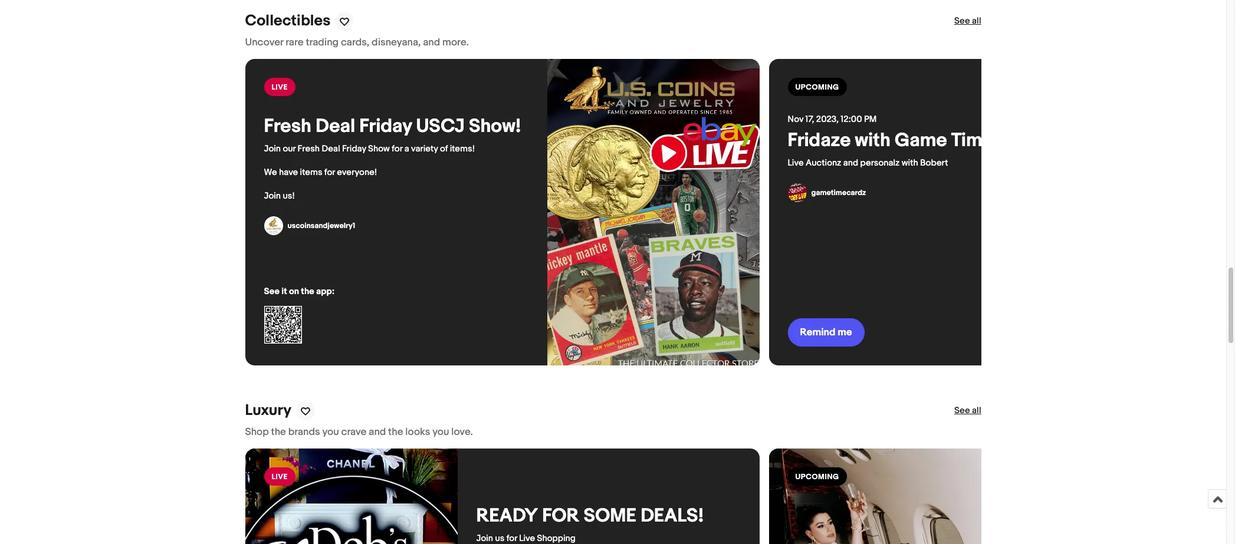 Task type: describe. For each thing, give the bounding box(es) containing it.
uscoinsandjewelry1 link
[[264, 217, 355, 236]]

gametimecardz link
[[788, 184, 866, 203]]

gametimecardz
[[811, 188, 866, 198]]

1 upcoming from the top
[[796, 83, 839, 92]]

nov 17, 2023, 12:00 pm fridaze with game time cardz live auctionz and personalz with bobert
[[788, 114, 1050, 169]]

0 vertical spatial with
[[855, 129, 891, 152]]

0 vertical spatial friday
[[359, 115, 412, 138]]

love.
[[451, 427, 473, 439]]

deals!
[[641, 505, 704, 528]]

of
[[440, 144, 448, 155]]

and inside the nov 17, 2023, 12:00 pm fridaze with game time cardz live auctionz and personalz with bobert
[[843, 158, 858, 169]]

1 horizontal spatial for
[[392, 144, 403, 155]]

rare
[[286, 37, 304, 49]]

live for ready for some deals!
[[272, 473, 288, 482]]

shop
[[245, 427, 269, 439]]

everyone!
[[337, 167, 377, 178]]

live for fresh deal friday uscj show!
[[272, 83, 288, 92]]

ready
[[476, 505, 538, 528]]

nov
[[788, 114, 804, 125]]

see for fresh deal friday uscj show!
[[954, 16, 970, 27]]

1 you from the left
[[322, 427, 339, 439]]

1 horizontal spatial the
[[301, 286, 314, 298]]

cards,
[[341, 37, 369, 49]]

ready for some deals! image
[[245, 449, 457, 544]]

qrcode image
[[264, 306, 302, 344]]

uscj
[[416, 115, 465, 138]]

see for ready for some deals!
[[954, 406, 970, 417]]

17,
[[806, 114, 814, 125]]

0 vertical spatial deal
[[316, 115, 355, 138]]

0 horizontal spatial for
[[324, 167, 335, 178]]

12:00
[[841, 114, 862, 125]]

show
[[368, 144, 390, 155]]

remind me button
[[788, 319, 865, 347]]

a
[[405, 144, 409, 155]]

show!
[[469, 115, 521, 138]]

it
[[282, 286, 287, 298]]

app:
[[316, 286, 335, 298]]

ready for some deals!
[[476, 505, 704, 528]]

more.
[[442, 37, 469, 49]]

remind me
[[800, 327, 852, 339]]

cardz
[[998, 129, 1050, 152]]

our
[[283, 144, 296, 155]]

pm
[[864, 114, 877, 125]]

power hour- auction image
[[769, 449, 981, 544]]

fresh deal friday uscj show! join our fresh deal friday show for a variety of items! we have items for everyone! join us!
[[264, 115, 521, 202]]

live inside the nov 17, 2023, 12:00 pm fridaze with game time cardz live auctionz and personalz with bobert
[[788, 158, 804, 169]]

items
[[300, 167, 322, 178]]

all for ready for some deals!
[[972, 406, 981, 417]]



Task type: locate. For each thing, give the bounding box(es) containing it.
1 see all from the top
[[954, 16, 981, 27]]

with down pm
[[855, 129, 891, 152]]

2 upcoming from the top
[[796, 473, 839, 482]]

1 vertical spatial with
[[902, 158, 918, 169]]

2 you from the left
[[433, 427, 449, 439]]

1 all from the top
[[972, 16, 981, 27]]

fresh deal friday uscj show! image
[[547, 59, 760, 366]]

items!
[[450, 144, 475, 155]]

friday up everyone!
[[342, 144, 366, 155]]

join
[[264, 144, 281, 155], [264, 191, 281, 202]]

2 vertical spatial see
[[954, 406, 970, 417]]

0 vertical spatial fresh
[[264, 115, 311, 138]]

the
[[301, 286, 314, 298], [271, 427, 286, 439], [388, 427, 403, 439]]

all
[[972, 16, 981, 27], [972, 406, 981, 417]]

0 vertical spatial for
[[392, 144, 403, 155]]

and for ready for some deals!
[[369, 427, 386, 439]]

disneyana,
[[372, 37, 421, 49]]

1 vertical spatial friday
[[342, 144, 366, 155]]

for
[[542, 505, 580, 528]]

see all link for ready for some deals!
[[954, 406, 981, 417]]

uscoinsandjewelry1
[[288, 221, 355, 231]]

2023,
[[816, 114, 839, 125]]

fresh right our
[[298, 144, 320, 155]]

fresh up our
[[264, 115, 311, 138]]

2 all from the top
[[972, 406, 981, 417]]

shop the brands you crave and the looks you love.
[[245, 427, 473, 439]]

1 horizontal spatial with
[[902, 158, 918, 169]]

0 vertical spatial see all
[[954, 16, 981, 27]]

trading
[[306, 37, 339, 49]]

with
[[855, 129, 891, 152], [902, 158, 918, 169]]

gametimecardz image
[[788, 184, 807, 203]]

us!
[[283, 191, 295, 202]]

1 vertical spatial all
[[972, 406, 981, 417]]

bobert
[[920, 158, 948, 169]]

1 horizontal spatial you
[[433, 427, 449, 439]]

2 horizontal spatial and
[[843, 158, 858, 169]]

for
[[392, 144, 403, 155], [324, 167, 335, 178]]

1 vertical spatial and
[[843, 158, 858, 169]]

auctionz
[[806, 158, 841, 169]]

see all link for fresh deal friday uscj show!
[[954, 16, 981, 27]]

2 horizontal spatial the
[[388, 427, 403, 439]]

see
[[954, 16, 970, 27], [264, 286, 280, 298], [954, 406, 970, 417]]

fresh
[[264, 115, 311, 138], [298, 144, 320, 155]]

2 see all link from the top
[[954, 406, 981, 417]]

we
[[264, 167, 277, 178]]

and for fresh deal friday uscj show!
[[423, 37, 440, 49]]

2 see all from the top
[[954, 406, 981, 417]]

friday
[[359, 115, 412, 138], [342, 144, 366, 155]]

time
[[951, 129, 993, 152]]

see it on the app:
[[264, 286, 335, 298]]

0 vertical spatial see all link
[[954, 16, 981, 27]]

1 vertical spatial upcoming
[[796, 473, 839, 482]]

1 vertical spatial deal
[[322, 144, 340, 155]]

see all
[[954, 16, 981, 27], [954, 406, 981, 417]]

1 vertical spatial see all
[[954, 406, 981, 417]]

remind
[[800, 327, 836, 339]]

1 vertical spatial see
[[264, 286, 280, 298]]

fridaze
[[788, 129, 851, 152]]

variety
[[411, 144, 438, 155]]

1 see all link from the top
[[954, 16, 981, 27]]

2 join from the top
[[264, 191, 281, 202]]

some
[[584, 505, 637, 528]]

crave
[[341, 427, 367, 439]]

uscoinsandjewelry1 image
[[264, 217, 283, 236]]

0 vertical spatial upcoming
[[796, 83, 839, 92]]

looks
[[405, 427, 430, 439]]

0 horizontal spatial and
[[369, 427, 386, 439]]

on
[[289, 286, 299, 298]]

0 vertical spatial live
[[272, 83, 288, 92]]

and right the auctionz
[[843, 158, 858, 169]]

for left a
[[392, 144, 403, 155]]

you left crave
[[322, 427, 339, 439]]

1 vertical spatial fresh
[[298, 144, 320, 155]]

me
[[838, 327, 852, 339]]

1 horizontal spatial and
[[423, 37, 440, 49]]

0 horizontal spatial the
[[271, 427, 286, 439]]

see all for ready for some deals!
[[954, 406, 981, 417]]

join left us!
[[264, 191, 281, 202]]

have
[[279, 167, 298, 178]]

live
[[272, 83, 288, 92], [788, 158, 804, 169], [272, 473, 288, 482]]

game
[[895, 129, 947, 152]]

upcoming link
[[769, 449, 1235, 544]]

0 vertical spatial all
[[972, 16, 981, 27]]

brands
[[288, 427, 320, 439]]

all for fresh deal friday uscj show!
[[972, 16, 981, 27]]

collectibles
[[245, 12, 331, 30]]

deal
[[316, 115, 355, 138], [322, 144, 340, 155]]

with left bobert at the right of the page
[[902, 158, 918, 169]]

you
[[322, 427, 339, 439], [433, 427, 449, 439]]

0 vertical spatial see
[[954, 16, 970, 27]]

see all link
[[954, 16, 981, 27], [954, 406, 981, 417]]

and
[[423, 37, 440, 49], [843, 158, 858, 169], [369, 427, 386, 439]]

the left looks
[[388, 427, 403, 439]]

friday up show
[[359, 115, 412, 138]]

1 vertical spatial see all link
[[954, 406, 981, 417]]

2 vertical spatial and
[[369, 427, 386, 439]]

and right crave
[[369, 427, 386, 439]]

deal up 'items'
[[322, 144, 340, 155]]

uncover rare trading cards, disneyana, and more.
[[245, 37, 469, 49]]

0 vertical spatial and
[[423, 37, 440, 49]]

upcoming
[[796, 83, 839, 92], [796, 473, 839, 482]]

0 horizontal spatial with
[[855, 129, 891, 152]]

1 vertical spatial for
[[324, 167, 335, 178]]

0 vertical spatial join
[[264, 144, 281, 155]]

uncover
[[245, 37, 283, 49]]

personalz
[[860, 158, 900, 169]]

and left more.
[[423, 37, 440, 49]]

the right on
[[301, 286, 314, 298]]

0 horizontal spatial you
[[322, 427, 339, 439]]

see all for fresh deal friday uscj show!
[[954, 16, 981, 27]]

deal up everyone!
[[316, 115, 355, 138]]

for right 'items'
[[324, 167, 335, 178]]

luxury
[[245, 402, 291, 420]]

the right shop
[[271, 427, 286, 439]]

1 vertical spatial live
[[788, 158, 804, 169]]

2 vertical spatial live
[[272, 473, 288, 482]]

1 vertical spatial join
[[264, 191, 281, 202]]

you left love.
[[433, 427, 449, 439]]

join left our
[[264, 144, 281, 155]]

1 join from the top
[[264, 144, 281, 155]]



Task type: vqa. For each thing, say whether or not it's contained in the screenshot.
seller related to Save
no



